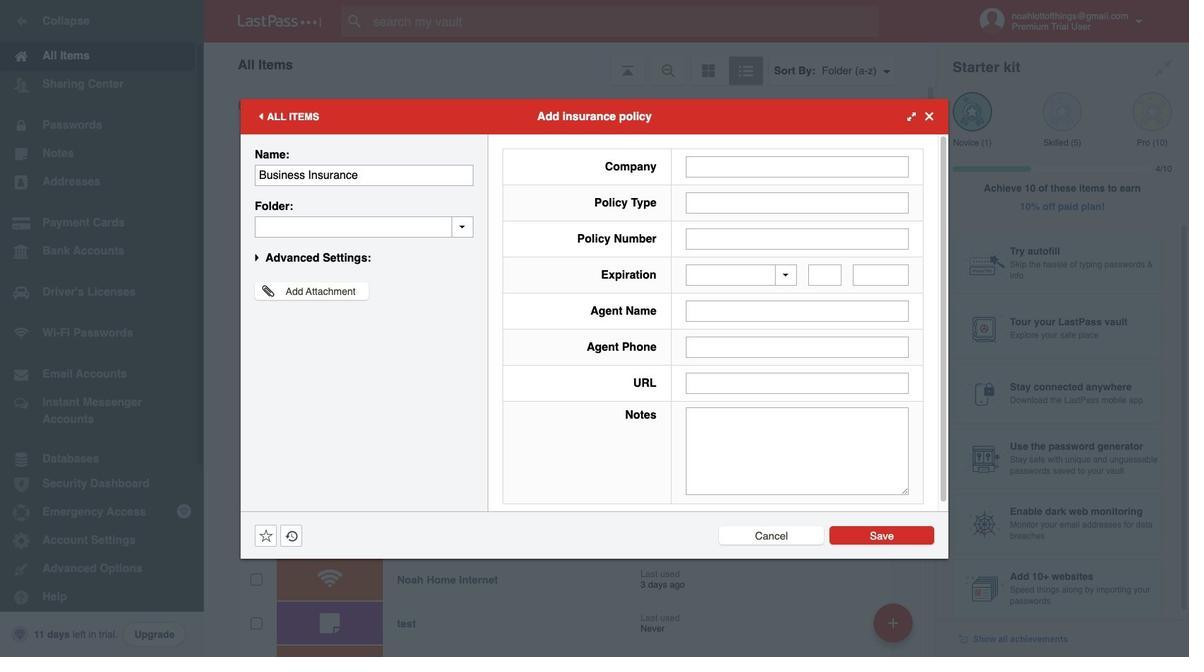 Task type: locate. For each thing, give the bounding box(es) containing it.
None text field
[[686, 156, 909, 177], [255, 165, 473, 186], [808, 265, 842, 286], [853, 265, 909, 286], [686, 337, 909, 358], [686, 373, 909, 394], [686, 156, 909, 177], [255, 165, 473, 186], [808, 265, 842, 286], [853, 265, 909, 286], [686, 337, 909, 358], [686, 373, 909, 394]]

new item image
[[888, 618, 898, 628]]

new item navigation
[[868, 599, 921, 658]]

None text field
[[686, 192, 909, 213], [255, 216, 473, 237], [686, 228, 909, 249], [686, 301, 909, 322], [686, 408, 909, 495], [686, 192, 909, 213], [255, 216, 473, 237], [686, 228, 909, 249], [686, 301, 909, 322], [686, 408, 909, 495]]

dialog
[[241, 99, 948, 559]]

Search search field
[[341, 6, 907, 37]]



Task type: describe. For each thing, give the bounding box(es) containing it.
search my vault text field
[[341, 6, 907, 37]]

main navigation navigation
[[0, 0, 204, 658]]

lastpass image
[[238, 15, 321, 28]]

vault options navigation
[[204, 42, 936, 85]]



Task type: vqa. For each thing, say whether or not it's contained in the screenshot.
caret right image
no



